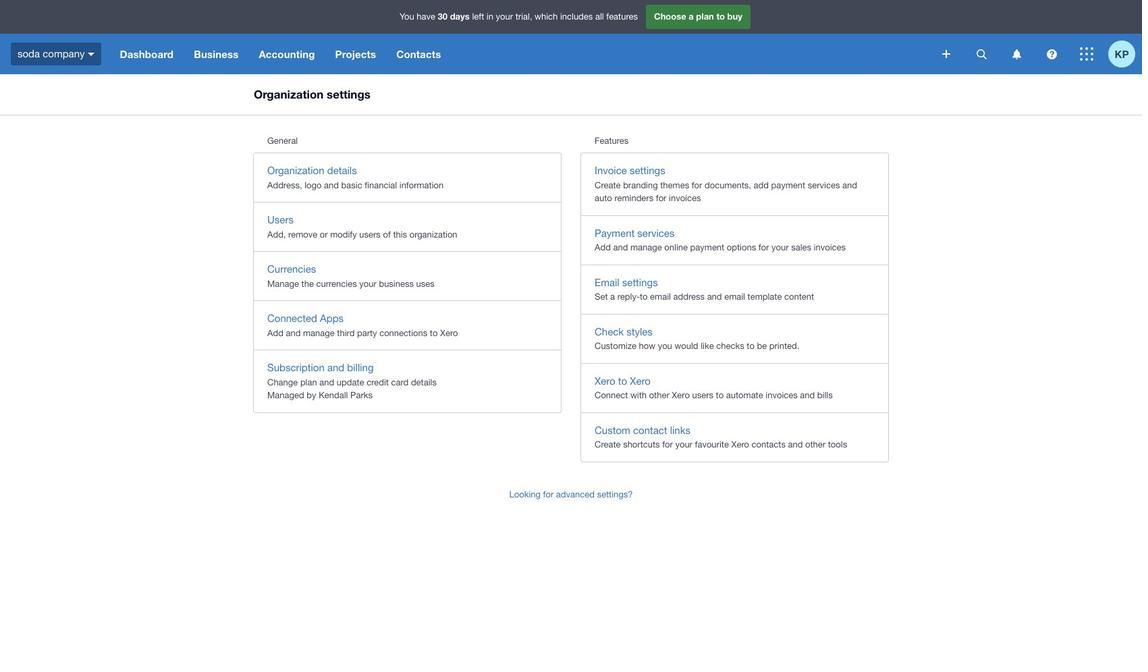 Task type: vqa. For each thing, say whether or not it's contained in the screenshot.


Task type: locate. For each thing, give the bounding box(es) containing it.
business
[[194, 48, 239, 60]]

0 horizontal spatial a
[[610, 292, 615, 302]]

settings for invoice
[[630, 165, 665, 176]]

add inside connected apps add and manage third party connections to xero
[[267, 328, 283, 338]]

your left sales
[[772, 242, 789, 252]]

all
[[595, 12, 604, 22]]

email left address
[[650, 292, 671, 302]]

1 horizontal spatial plan
[[696, 11, 714, 22]]

1 horizontal spatial payment
[[771, 180, 806, 190]]

days
[[450, 11, 470, 22]]

manage for services
[[631, 242, 662, 252]]

advanced
[[556, 489, 595, 499]]

plan inside "banner"
[[696, 11, 714, 22]]

manage inside connected apps add and manage third party connections to xero
[[303, 328, 335, 338]]

0 vertical spatial payment
[[771, 180, 806, 190]]

2 vertical spatial settings
[[622, 276, 658, 288]]

soda company
[[18, 48, 85, 59]]

details up basic
[[327, 165, 357, 176]]

0 horizontal spatial details
[[327, 165, 357, 176]]

settings inside the invoice settings create branding themes for documents, add payment services and auto reminders for invoices
[[630, 165, 665, 176]]

this
[[393, 229, 407, 239]]

other
[[649, 390, 670, 400], [805, 440, 826, 450]]

0 horizontal spatial manage
[[303, 328, 335, 338]]

organization inside organization details address, logo and basic financial information
[[267, 165, 324, 176]]

1 horizontal spatial users
[[692, 390, 714, 400]]

invoices
[[669, 193, 701, 203], [814, 242, 846, 252], [766, 390, 798, 400]]

0 horizontal spatial other
[[649, 390, 670, 400]]

services right add
[[808, 180, 840, 190]]

plan inside subscription and billing change plan and update credit card details managed by kendall parks
[[300, 377, 317, 387]]

0 vertical spatial invoices
[[669, 193, 701, 203]]

2 horizontal spatial invoices
[[814, 242, 846, 252]]

to left automate on the right of page
[[716, 390, 724, 400]]

add inside payment services add and manage online payment options for your sales invoices
[[595, 242, 611, 252]]

email left template
[[725, 292, 745, 302]]

a inside email settings set a reply-to email address and email template content
[[610, 292, 615, 302]]

your right the in
[[496, 12, 513, 22]]

features
[[606, 12, 638, 22]]

invoice
[[595, 165, 627, 176]]

details inside subscription and billing change plan and update credit card details managed by kendall parks
[[411, 377, 437, 387]]

update
[[337, 377, 364, 387]]

0 vertical spatial create
[[595, 180, 621, 190]]

dashboard
[[120, 48, 174, 60]]

remove
[[288, 229, 317, 239]]

soda
[[18, 48, 40, 59]]

settings inside email settings set a reply-to email address and email template content
[[622, 276, 658, 288]]

manage left online
[[631, 242, 662, 252]]

set
[[595, 292, 608, 302]]

to left be
[[747, 341, 755, 351]]

which
[[535, 12, 558, 22]]

xero up with
[[630, 375, 651, 387]]

of
[[383, 229, 391, 239]]

1 vertical spatial a
[[610, 292, 615, 302]]

add
[[754, 180, 769, 190]]

users left of at left
[[359, 229, 381, 239]]

1 vertical spatial settings
[[630, 165, 665, 176]]

1 vertical spatial other
[[805, 440, 826, 450]]

0 horizontal spatial services
[[638, 227, 675, 239]]

create down custom
[[595, 440, 621, 450]]

1 horizontal spatial details
[[411, 377, 437, 387]]

0 vertical spatial settings
[[327, 87, 371, 101]]

payment right online
[[690, 242, 725, 252]]

2 email from the left
[[725, 292, 745, 302]]

to inside email settings set a reply-to email address and email template content
[[640, 292, 648, 302]]

automate
[[726, 390, 763, 400]]

1 horizontal spatial email
[[725, 292, 745, 302]]

your inside you have 30 days left in your trial, which includes all features
[[496, 12, 513, 22]]

business
[[379, 278, 414, 289]]

a right set
[[610, 292, 615, 302]]

payment
[[595, 227, 635, 239]]

1 horizontal spatial invoices
[[766, 390, 798, 400]]

like
[[701, 341, 714, 351]]

manage
[[631, 242, 662, 252], [303, 328, 335, 338]]

currencies
[[316, 278, 357, 289]]

other left tools
[[805, 440, 826, 450]]

favourite
[[695, 440, 729, 450]]

services inside the invoice settings create branding themes for documents, add payment services and auto reminders for invoices
[[808, 180, 840, 190]]

0 vertical spatial manage
[[631, 242, 662, 252]]

0 horizontal spatial email
[[650, 292, 671, 302]]

soda company button
[[0, 34, 110, 74]]

your
[[496, 12, 513, 22], [772, 242, 789, 252], [359, 278, 377, 289], [675, 440, 693, 450]]

0 vertical spatial details
[[327, 165, 357, 176]]

to right connections
[[430, 328, 438, 338]]

connected
[[267, 313, 317, 324]]

payment right add
[[771, 180, 806, 190]]

add down connected
[[267, 328, 283, 338]]

and inside the invoice settings create branding themes for documents, add payment services and auto reminders for invoices
[[843, 180, 857, 190]]

settings up the reply-
[[622, 276, 658, 288]]

logo
[[305, 180, 322, 190]]

subscription and billing change plan and update credit card details managed by kendall parks
[[267, 362, 437, 400]]

invoices down themes
[[669, 193, 701, 203]]

xero up connect
[[595, 375, 615, 387]]

plan left buy
[[696, 11, 714, 22]]

to left buy
[[717, 11, 725, 22]]

and inside xero to xero connect with other xero users to automate invoices and bills
[[800, 390, 815, 400]]

1 vertical spatial users
[[692, 390, 714, 400]]

your inside custom contact links create shortcuts for your favourite xero contacts and other tools
[[675, 440, 693, 450]]

users left automate on the right of page
[[692, 390, 714, 400]]

banner
[[0, 0, 1142, 74]]

xero right connections
[[440, 328, 458, 338]]

xero up links on the bottom right of page
[[672, 390, 690, 400]]

details
[[327, 165, 357, 176], [411, 377, 437, 387]]

settings up the branding
[[630, 165, 665, 176]]

custom
[[595, 424, 630, 436]]

0 vertical spatial services
[[808, 180, 840, 190]]

add down payment
[[595, 242, 611, 252]]

to inside connected apps add and manage third party connections to xero
[[430, 328, 438, 338]]

add for payment services
[[595, 242, 611, 252]]

1 vertical spatial manage
[[303, 328, 335, 338]]

2 create from the top
[[595, 440, 621, 450]]

1 email from the left
[[650, 292, 671, 302]]

and inside custom contact links create shortcuts for your favourite xero contacts and other tools
[[788, 440, 803, 450]]

add
[[595, 242, 611, 252], [267, 328, 283, 338]]

1 create from the top
[[595, 180, 621, 190]]

with
[[631, 390, 647, 400]]

looking for advanced settings?
[[509, 489, 633, 499]]

settings for email
[[622, 276, 658, 288]]

connections
[[380, 328, 428, 338]]

1 horizontal spatial services
[[808, 180, 840, 190]]

create inside custom contact links create shortcuts for your favourite xero contacts and other tools
[[595, 440, 621, 450]]

plan up "by"
[[300, 377, 317, 387]]

1 vertical spatial invoices
[[814, 242, 846, 252]]

contacts button
[[386, 34, 451, 74]]

invoices right automate on the right of page
[[766, 390, 798, 400]]

1 vertical spatial services
[[638, 227, 675, 239]]

0 vertical spatial organization
[[254, 87, 324, 101]]

0 vertical spatial other
[[649, 390, 670, 400]]

xero right favourite
[[731, 440, 749, 450]]

subscription
[[267, 362, 325, 373]]

1 horizontal spatial manage
[[631, 242, 662, 252]]

kp button
[[1109, 34, 1142, 74]]

0 horizontal spatial add
[[267, 328, 283, 338]]

a right choose
[[689, 11, 694, 22]]

apps
[[320, 313, 344, 324]]

for inside custom contact links create shortcuts for your favourite xero contacts and other tools
[[662, 440, 673, 450]]

shortcuts
[[623, 440, 660, 450]]

details right card
[[411, 377, 437, 387]]

0 horizontal spatial users
[[359, 229, 381, 239]]

0 vertical spatial plan
[[696, 11, 714, 22]]

to up connect
[[618, 375, 627, 387]]

organization up address,
[[267, 165, 324, 176]]

1 horizontal spatial add
[[595, 242, 611, 252]]

create inside the invoice settings create branding themes for documents, add payment services and auto reminders for invoices
[[595, 180, 621, 190]]

connected apps add and manage third party connections to xero
[[267, 313, 458, 338]]

in
[[487, 12, 493, 22]]

tools
[[828, 440, 847, 450]]

1 vertical spatial organization
[[267, 165, 324, 176]]

change
[[267, 377, 298, 387]]

1 vertical spatial plan
[[300, 377, 317, 387]]

manage down apps
[[303, 328, 335, 338]]

currencies
[[267, 263, 316, 275]]

invoices inside xero to xero connect with other xero users to automate invoices and bills
[[766, 390, 798, 400]]

1 horizontal spatial other
[[805, 440, 826, 450]]

settings
[[327, 87, 371, 101], [630, 165, 665, 176], [622, 276, 658, 288]]

for down links on the bottom right of page
[[662, 440, 673, 450]]

1 vertical spatial details
[[411, 377, 437, 387]]

create
[[595, 180, 621, 190], [595, 440, 621, 450]]

your left business
[[359, 278, 377, 289]]

1 vertical spatial payment
[[690, 242, 725, 252]]

xero
[[440, 328, 458, 338], [595, 375, 615, 387], [630, 375, 651, 387], [672, 390, 690, 400], [731, 440, 749, 450]]

1 vertical spatial add
[[267, 328, 283, 338]]

your down links on the bottom right of page
[[675, 440, 693, 450]]

services
[[808, 180, 840, 190], [638, 227, 675, 239]]

services inside payment services add and manage online payment options for your sales invoices
[[638, 227, 675, 239]]

for
[[692, 180, 702, 190], [656, 193, 667, 203], [759, 242, 769, 252], [662, 440, 673, 450], [543, 489, 554, 499]]

other right with
[[649, 390, 670, 400]]

services up online
[[638, 227, 675, 239]]

create up auto
[[595, 180, 621, 190]]

accounting
[[259, 48, 315, 60]]

basic
[[341, 180, 362, 190]]

users inside xero to xero connect with other xero users to automate invoices and bills
[[692, 390, 714, 400]]

for right "options"
[[759, 242, 769, 252]]

xero inside custom contact links create shortcuts for your favourite xero contacts and other tools
[[731, 440, 749, 450]]

manage inside payment services add and manage online payment options for your sales invoices
[[631, 242, 662, 252]]

to
[[717, 11, 725, 22], [640, 292, 648, 302], [430, 328, 438, 338], [747, 341, 755, 351], [618, 375, 627, 387], [716, 390, 724, 400]]

trial,
[[516, 12, 532, 22]]

to up styles in the right of the page
[[640, 292, 648, 302]]

0 horizontal spatial plan
[[300, 377, 317, 387]]

organization down accounting
[[254, 87, 324, 101]]

0 horizontal spatial invoices
[[669, 193, 701, 203]]

payment
[[771, 180, 806, 190], [690, 242, 725, 252]]

0 vertical spatial a
[[689, 11, 694, 22]]

invoices right sales
[[814, 242, 846, 252]]

1 vertical spatial create
[[595, 440, 621, 450]]

0 vertical spatial add
[[595, 242, 611, 252]]

email
[[595, 276, 620, 288]]

general
[[267, 136, 298, 146]]

documents,
[[705, 180, 751, 190]]

payment inside payment services add and manage online payment options for your sales invoices
[[690, 242, 725, 252]]

2 vertical spatial invoices
[[766, 390, 798, 400]]

settings down projects popup button
[[327, 87, 371, 101]]

svg image
[[1080, 47, 1094, 61], [977, 49, 987, 59], [1012, 49, 1021, 59], [1047, 49, 1057, 59], [942, 50, 951, 58], [88, 52, 95, 56]]

0 horizontal spatial payment
[[690, 242, 725, 252]]

1 horizontal spatial a
[[689, 11, 694, 22]]

0 vertical spatial users
[[359, 229, 381, 239]]

plan
[[696, 11, 714, 22], [300, 377, 317, 387]]

for right themes
[[692, 180, 702, 190]]



Task type: describe. For each thing, give the bounding box(es) containing it.
auto
[[595, 193, 612, 203]]

contacts
[[396, 48, 441, 60]]

organization settings
[[254, 87, 371, 101]]

projects
[[335, 48, 376, 60]]

how
[[639, 341, 656, 351]]

kp
[[1115, 48, 1129, 60]]

custom contact links create shortcuts for your favourite xero contacts and other tools
[[595, 424, 847, 450]]

xero to xero connect with other xero users to automate invoices and bills
[[595, 375, 833, 400]]

customize
[[595, 341, 637, 351]]

xero inside connected apps add and manage third party connections to xero
[[440, 328, 458, 338]]

reminders
[[615, 193, 654, 203]]

settings?
[[597, 489, 633, 499]]

and inside payment services add and manage online payment options for your sales invoices
[[613, 242, 628, 252]]

branding
[[623, 180, 658, 190]]

buy
[[727, 11, 743, 22]]

information
[[400, 180, 444, 190]]

reply-
[[618, 292, 640, 302]]

you
[[400, 12, 414, 22]]

includes
[[560, 12, 593, 22]]

email settings set a reply-to email address and email template content
[[595, 276, 814, 302]]

connect
[[595, 390, 628, 400]]

printed.
[[770, 341, 800, 351]]

and inside email settings set a reply-to email address and email template content
[[707, 292, 722, 302]]

to inside check styles customize how you would like checks to be printed.
[[747, 341, 755, 351]]

manage for apps
[[303, 328, 335, 338]]

links
[[670, 424, 691, 436]]

kendall
[[319, 390, 348, 400]]

billing
[[347, 362, 374, 373]]

organization
[[410, 229, 457, 239]]

address,
[[267, 180, 302, 190]]

a inside "banner"
[[689, 11, 694, 22]]

and inside connected apps add and manage third party connections to xero
[[286, 328, 301, 338]]

add for connected apps
[[267, 328, 283, 338]]

be
[[757, 341, 767, 351]]

modify
[[330, 229, 357, 239]]

for right the looking
[[543, 489, 554, 499]]

for inside payment services add and manage online payment options for your sales invoices
[[759, 242, 769, 252]]

users inside the 'users add, remove or modify users of this organization'
[[359, 229, 381, 239]]

settings for organization
[[327, 87, 371, 101]]

content
[[785, 292, 814, 302]]

check styles customize how you would like checks to be printed.
[[595, 326, 800, 351]]

features
[[595, 136, 629, 146]]

address
[[673, 292, 705, 302]]

parks
[[350, 390, 373, 400]]

manage
[[267, 278, 299, 289]]

svg image inside soda company popup button
[[88, 52, 95, 56]]

invoices inside payment services add and manage online payment options for your sales invoices
[[814, 242, 846, 252]]

party
[[357, 328, 377, 338]]

checks
[[717, 341, 744, 351]]

looking
[[509, 489, 541, 499]]

financial
[[365, 180, 397, 190]]

check
[[595, 326, 624, 337]]

your inside payment services add and manage online payment options for your sales invoices
[[772, 242, 789, 252]]

sales
[[791, 242, 812, 252]]

managed
[[267, 390, 304, 400]]

organization details address, logo and basic financial information
[[267, 165, 444, 190]]

online
[[665, 242, 688, 252]]

contact
[[633, 424, 667, 436]]

choose
[[654, 11, 686, 22]]

invoices inside the invoice settings create branding themes for documents, add payment services and auto reminders for invoices
[[669, 193, 701, 203]]

for down themes
[[656, 193, 667, 203]]

have
[[417, 12, 435, 22]]

other inside custom contact links create shortcuts for your favourite xero contacts and other tools
[[805, 440, 826, 450]]

users
[[267, 214, 294, 225]]

you have 30 days left in your trial, which includes all features
[[400, 11, 638, 22]]

business button
[[184, 34, 249, 74]]

payment services add and manage online payment options for your sales invoices
[[595, 227, 846, 252]]

choose a plan to buy
[[654, 11, 743, 22]]

payment inside the invoice settings create branding themes for documents, add payment services and auto reminders for invoices
[[771, 180, 806, 190]]

your inside currencies manage the currencies your business uses
[[359, 278, 377, 289]]

options
[[727, 242, 756, 252]]

bills
[[817, 390, 833, 400]]

banner containing kp
[[0, 0, 1142, 74]]

organization for organization details address, logo and basic financial information
[[267, 165, 324, 176]]

to inside "banner"
[[717, 11, 725, 22]]

card
[[391, 377, 409, 387]]

currencies manage the currencies your business uses
[[267, 263, 435, 289]]

contacts
[[752, 440, 786, 450]]

by
[[307, 390, 316, 400]]

or
[[320, 229, 328, 239]]

other inside xero to xero connect with other xero users to automate invoices and bills
[[649, 390, 670, 400]]

looking for advanced settings? link
[[499, 482, 643, 509]]

add,
[[267, 229, 286, 239]]

uses
[[416, 278, 435, 289]]

themes
[[660, 180, 689, 190]]

projects button
[[325, 34, 386, 74]]

and inside organization details address, logo and basic financial information
[[324, 180, 339, 190]]

company
[[43, 48, 85, 59]]

organization for organization settings
[[254, 87, 324, 101]]

30
[[438, 11, 448, 22]]

you
[[658, 341, 672, 351]]

template
[[748, 292, 782, 302]]

users add, remove or modify users of this organization
[[267, 214, 457, 239]]

styles
[[627, 326, 653, 337]]

the
[[301, 278, 314, 289]]

details inside organization details address, logo and basic financial information
[[327, 165, 357, 176]]



